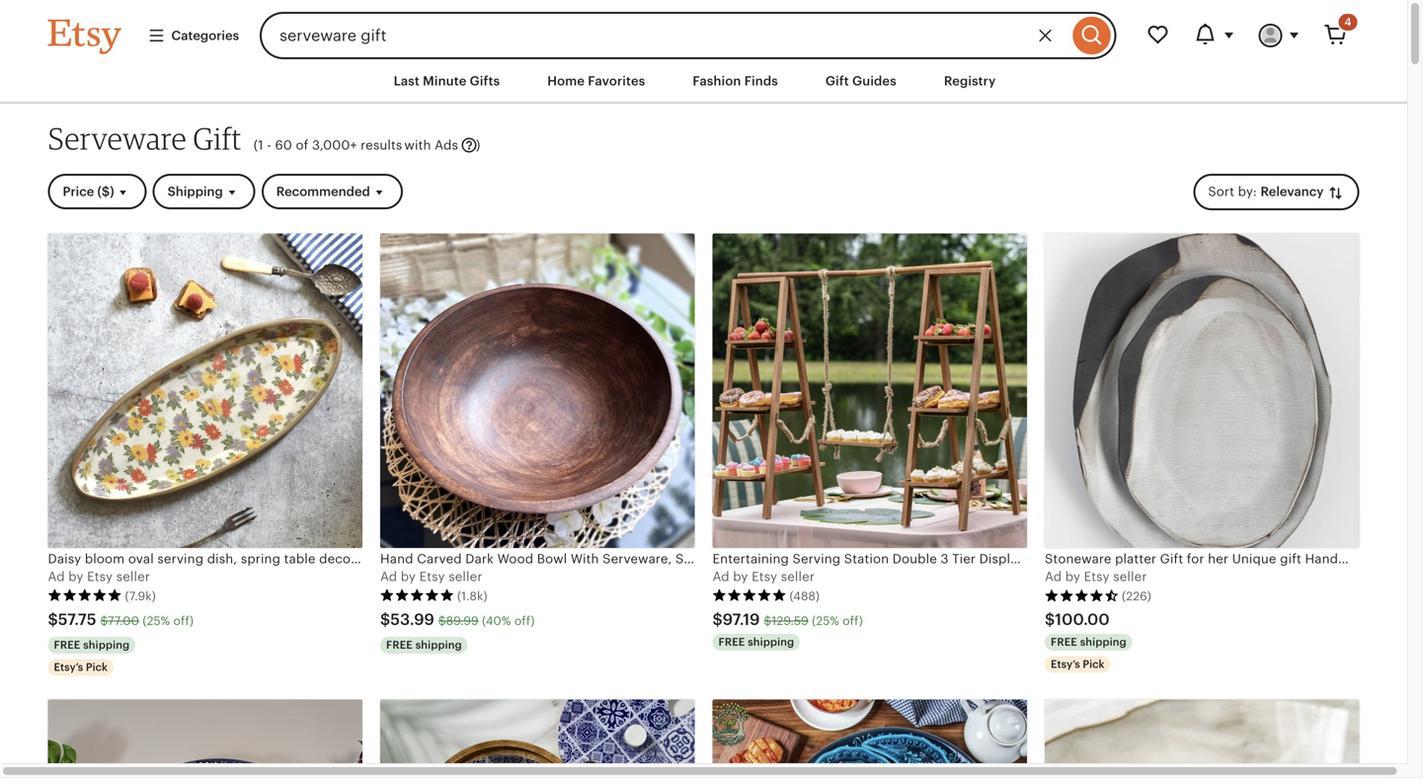 Task type: locate. For each thing, give the bounding box(es) containing it.
d up 97.19
[[721, 569, 729, 584]]

2 off) from the left
[[514, 614, 535, 628]]

free inside $ 100.00 free shipping etsy's pick
[[1051, 636, 1077, 648]]

4 link
[[1312, 12, 1359, 59]]

sort
[[1208, 184, 1234, 199]]

a d b y etsy seller up (1.8k)
[[380, 569, 482, 584]]

ceramic platter bowls tray | breakfast dinnerware serving set | handmade serveware tray & plates set| decorative ceramic unique gift image
[[48, 700, 362, 778]]

b up 4.5 out of 5 stars image
[[1065, 569, 1074, 584]]

etsy's inside $ 100.00 free shipping etsy's pick
[[1051, 658, 1080, 671]]

seller for 57.75
[[116, 569, 150, 584]]

0 horizontal spatial etsy's
[[54, 661, 83, 674]]

free
[[718, 636, 745, 648], [1051, 636, 1077, 648], [54, 639, 80, 651], [386, 639, 413, 651]]

89.99
[[446, 614, 479, 628]]

pick inside $ 100.00 free shipping etsy's pick
[[1083, 658, 1105, 671]]

with ads
[[404, 138, 458, 153]]

a up $ 97.19 $ 129.59 (25% off) free shipping
[[712, 569, 721, 584]]

2 etsy from the left
[[419, 569, 445, 584]]

hand carved dark wood bowl with serveware, salad bowls rustic handmade, wooden fruit bowls and decorative bowls for display, christmas gift image
[[380, 233, 695, 548]]

97.19
[[723, 611, 760, 629]]

b up 57.75
[[68, 569, 77, 584]]

77.00
[[108, 614, 139, 628]]

off) for 53.99
[[514, 614, 535, 628]]

etsy up 97.19
[[752, 569, 777, 584]]

guides
[[852, 74, 896, 88]]

a for 97.19
[[712, 569, 721, 584]]

gift left (
[[193, 120, 242, 157]]

$ right 57.75
[[100, 614, 108, 628]]

0 horizontal spatial (25%
[[143, 614, 170, 628]]

seller up the (488)
[[781, 569, 815, 584]]

1 horizontal spatial gift
[[825, 74, 849, 88]]

pick down 100.00
[[1083, 658, 1105, 671]]

1 horizontal spatial 5 out of 5 stars image
[[380, 588, 454, 602]]

0 horizontal spatial gift
[[193, 120, 242, 157]]

1 etsy from the left
[[87, 569, 113, 584]]

2 b from the left
[[401, 569, 409, 584]]

$ inside $ 100.00 free shipping etsy's pick
[[1045, 611, 1055, 629]]

a
[[48, 569, 57, 584], [380, 569, 389, 584], [712, 569, 721, 584], [1045, 569, 1054, 584]]

1 horizontal spatial etsy's
[[1051, 658, 1080, 671]]

menu bar
[[12, 59, 1395, 104]]

y
[[76, 569, 83, 584], [409, 569, 416, 584], [741, 569, 748, 584], [1073, 569, 1080, 584]]

etsy's down 57.75
[[54, 661, 83, 674]]

3 a from the left
[[712, 569, 721, 584]]

shipping down 129.59
[[748, 636, 794, 648]]

0 vertical spatial gift
[[825, 74, 849, 88]]

d for 97.19
[[721, 569, 729, 584]]

home favorites
[[547, 74, 645, 88]]

3,000+
[[312, 138, 357, 153]]

(25% inside $ 97.19 $ 129.59 (25% off) free shipping
[[812, 614, 839, 628]]

1
[[258, 138, 263, 153]]

-
[[267, 138, 272, 153]]

1 d from the left
[[57, 569, 65, 584]]

seller for 53.99
[[449, 569, 482, 584]]

seller up (7.9k)
[[116, 569, 150, 584]]

a for 57.75
[[48, 569, 57, 584]]

categories button
[[133, 18, 254, 53]]

etsy up 4.5 out of 5 stars image
[[1084, 569, 1110, 584]]

(25% down the (488)
[[812, 614, 839, 628]]

3 b from the left
[[733, 569, 741, 584]]

a d b y etsy seller up (7.9k)
[[48, 569, 150, 584]]

shipping
[[167, 184, 223, 199]]

5 out of 5 stars image up 97.19
[[712, 588, 787, 602]]

d
[[57, 569, 65, 584], [389, 569, 397, 584], [721, 569, 729, 584], [1053, 569, 1062, 584]]

2 seller from the left
[[449, 569, 482, 584]]

sort by: relevancy
[[1208, 184, 1327, 199]]

y up 4.5 out of 5 stars image
[[1073, 569, 1080, 584]]

1 horizontal spatial (25%
[[812, 614, 839, 628]]

(226)
[[1122, 589, 1151, 603]]

4 d from the left
[[1053, 569, 1062, 584]]

3 seller from the left
[[781, 569, 815, 584]]

0 horizontal spatial 5 out of 5 stars image
[[48, 588, 122, 602]]

a up $ 57.75 $ 77.00 (25% off)
[[48, 569, 57, 584]]

5 out of 5 stars image up 57.75
[[48, 588, 122, 602]]

53.99
[[390, 611, 434, 629]]

1 y from the left
[[76, 569, 83, 584]]

free down 53.99
[[386, 639, 413, 651]]

registry link
[[929, 63, 1011, 99]]

off)
[[173, 614, 194, 628], [514, 614, 535, 628], [843, 614, 863, 628]]

a d b y etsy seller up 4.5 out of 5 stars image
[[1045, 569, 1147, 584]]

1 a d b y etsy seller from the left
[[48, 569, 150, 584]]

off) right 77.00
[[173, 614, 194, 628]]

y up 97.19
[[741, 569, 748, 584]]

last minute gifts
[[394, 74, 500, 88]]

3 a d b y etsy seller from the left
[[712, 569, 815, 584]]

100.00
[[1055, 611, 1110, 629]]

shipping inside free shipping etsy's pick
[[83, 639, 130, 651]]

seller up (226)
[[1113, 569, 1147, 584]]

stoneware platter gift for her unique gift handmade ceramic platter ceramic gifts for chefs giftshousewarming gift unique christmas gift image
[[1045, 233, 1359, 548]]

etsy
[[87, 569, 113, 584], [419, 569, 445, 584], [752, 569, 777, 584], [1084, 569, 1110, 584]]

1 seller from the left
[[116, 569, 150, 584]]

1 vertical spatial gift
[[193, 120, 242, 157]]

d up 53.99
[[389, 569, 397, 584]]

3 y from the left
[[741, 569, 748, 584]]

shipping down 100.00
[[1080, 636, 1126, 648]]

1 5 out of 5 stars image from the left
[[48, 588, 122, 602]]

d up 4.5 out of 5 stars image
[[1053, 569, 1062, 584]]

seller up (1.8k)
[[449, 569, 482, 584]]

a up 4.5 out of 5 stars image
[[1045, 569, 1054, 584]]

$
[[48, 611, 58, 629], [380, 611, 390, 629], [712, 611, 723, 629], [1045, 611, 1055, 629], [100, 614, 108, 628], [438, 614, 446, 628], [764, 614, 772, 628]]

shipping
[[748, 636, 794, 648], [1080, 636, 1126, 648], [83, 639, 130, 651], [415, 639, 462, 651]]

sort by: relevancy image
[[1327, 184, 1344, 202]]

2 a d b y etsy seller from the left
[[380, 569, 482, 584]]

b up 97.19
[[733, 569, 741, 584]]

0 horizontal spatial off)
[[173, 614, 194, 628]]

free inside $ 97.19 $ 129.59 (25% off) free shipping
[[718, 636, 745, 648]]

price ($)
[[63, 184, 114, 199]]

3 5 out of 5 stars image from the left
[[712, 588, 787, 602]]

4 y from the left
[[1073, 569, 1080, 584]]

5 out of 5 stars image up 53.99
[[380, 588, 454, 602]]

seller for 97.19
[[781, 569, 815, 584]]

etsy up 53.99
[[419, 569, 445, 584]]

etsy up $ 57.75 $ 77.00 (25% off)
[[87, 569, 113, 584]]

1 (25% from the left
[[143, 614, 170, 628]]

etsy's down 100.00
[[1051, 658, 1080, 671]]

off) inside $ 53.99 $ 89.99 (40% off)
[[514, 614, 535, 628]]

unique serving platter set 8 pieces ceramic dinnerware set plate & bowls breakfast snack cookie serveware dinnerware gift for mothers day image
[[712, 700, 1027, 778]]

pick down 57.75
[[86, 661, 108, 674]]

gifts
[[470, 74, 500, 88]]

1 a from the left
[[48, 569, 57, 584]]

3 d from the left
[[721, 569, 729, 584]]

2 a from the left
[[380, 569, 389, 584]]

$ down 4.5 out of 5 stars image
[[1045, 611, 1055, 629]]

shipping down $ 57.75 $ 77.00 (25% off)
[[83, 639, 130, 651]]

b
[[68, 569, 77, 584], [401, 569, 409, 584], [733, 569, 741, 584], [1065, 569, 1074, 584]]

etsy for 57.75
[[87, 569, 113, 584]]

129.59
[[772, 614, 809, 628]]

off) inside $ 57.75 $ 77.00 (25% off)
[[173, 614, 194, 628]]

mother of pearl handmade charcuterie serving tray platter image
[[1045, 700, 1359, 778]]

b up 53.99
[[401, 569, 409, 584]]

etsy for 97.19
[[752, 569, 777, 584]]

gift inside menu bar
[[825, 74, 849, 88]]

free down 100.00
[[1051, 636, 1077, 648]]

(25% down (7.9k)
[[143, 614, 170, 628]]

menu bar containing last minute gifts
[[12, 59, 1395, 104]]

1 horizontal spatial pick
[[1083, 658, 1105, 671]]

2 y from the left
[[409, 569, 416, 584]]

free down 57.75
[[54, 639, 80, 651]]

off) inside $ 97.19 $ 129.59 (25% off) free shipping
[[843, 614, 863, 628]]

a d b y etsy seller
[[48, 569, 150, 584], [380, 569, 482, 584], [712, 569, 815, 584], [1045, 569, 1147, 584]]

(25% inside $ 57.75 $ 77.00 (25% off)
[[143, 614, 170, 628]]

y for 97.19
[[741, 569, 748, 584]]

$ right 53.99
[[438, 614, 446, 628]]

y up 53.99
[[409, 569, 416, 584]]

(25%
[[143, 614, 170, 628], [812, 614, 839, 628]]

3 etsy from the left
[[752, 569, 777, 584]]

a up free shipping at the left bottom of the page
[[380, 569, 389, 584]]

off) right (40%
[[514, 614, 535, 628]]

(1.8k)
[[457, 589, 487, 603]]

relevancy
[[1261, 184, 1324, 199]]

($)
[[97, 184, 114, 199]]

a d b y etsy seller up the (488)
[[712, 569, 815, 584]]

a d b y etsy seller for 57.75
[[48, 569, 150, 584]]

$ 53.99 $ 89.99 (40% off)
[[380, 611, 535, 629]]

pick
[[1083, 658, 1105, 671], [86, 661, 108, 674]]

4 b from the left
[[1065, 569, 1074, 584]]

etsy's
[[1051, 658, 1080, 671], [54, 661, 83, 674]]

seller
[[116, 569, 150, 584], [449, 569, 482, 584], [781, 569, 815, 584], [1113, 569, 1147, 584]]

2 horizontal spatial off)
[[843, 614, 863, 628]]

home favorites link
[[532, 63, 660, 99]]

5 out of 5 stars image
[[48, 588, 122, 602], [380, 588, 454, 602], [712, 588, 787, 602]]

None search field
[[260, 12, 1116, 59]]

2 5 out of 5 stars image from the left
[[380, 588, 454, 602]]

gift
[[825, 74, 849, 88], [193, 120, 242, 157]]

1 b from the left
[[68, 569, 77, 584]]

$ 57.75 $ 77.00 (25% off)
[[48, 611, 194, 629]]

recommended button
[[261, 174, 403, 210]]

0 horizontal spatial pick
[[86, 661, 108, 674]]

recommended
[[276, 184, 370, 199]]

registry
[[944, 74, 996, 88]]

free down 97.19
[[718, 636, 745, 648]]

(
[[254, 138, 258, 153]]

d up 57.75
[[57, 569, 65, 584]]

ads
[[435, 138, 458, 153]]

gift left 'guides'
[[825, 74, 849, 88]]

y for 53.99
[[409, 569, 416, 584]]

off) right 129.59
[[843, 614, 863, 628]]

y up 57.75
[[76, 569, 83, 584]]

$ inside $ 57.75 $ 77.00 (25% off)
[[100, 614, 108, 628]]

entertaining serving station double 3 tier display stand swing dish party cheese dessert food appitizer trays & platters, cupcakes stand image
[[712, 233, 1027, 548]]

$ up free shipping at the left bottom of the page
[[380, 611, 390, 629]]

1 off) from the left
[[173, 614, 194, 628]]

a d b y etsy seller for 53.99
[[380, 569, 482, 584]]

3 off) from the left
[[843, 614, 863, 628]]

pick inside free shipping etsy's pick
[[86, 661, 108, 674]]

shipping inside $ 100.00 free shipping etsy's pick
[[1080, 636, 1126, 648]]

2 d from the left
[[389, 569, 397, 584]]

4 a d b y etsy seller from the left
[[1045, 569, 1147, 584]]

price
[[63, 184, 94, 199]]

2 (25% from the left
[[812, 614, 839, 628]]

1 horizontal spatial off)
[[514, 614, 535, 628]]

2 horizontal spatial 5 out of 5 stars image
[[712, 588, 787, 602]]



Task type: describe. For each thing, give the bounding box(es) containing it.
free shipping etsy's pick
[[54, 639, 130, 674]]

daisy bloom oval serving dish, spring table decor, ceramic platter, handmade pottery,  handmade gift, serving dish, housewarming gift image
[[48, 233, 362, 548]]

$ 97.19 $ 129.59 (25% off) free shipping
[[712, 611, 863, 648]]

etsy's inside free shipping etsy's pick
[[54, 661, 83, 674]]

(25% for 57.75
[[143, 614, 170, 628]]

$ up free shipping etsy's pick
[[48, 611, 58, 629]]

fashion finds
[[693, 74, 778, 88]]

shipping inside $ 97.19 $ 129.59 (25% off) free shipping
[[748, 636, 794, 648]]

off) for 57.75
[[173, 614, 194, 628]]

4 a from the left
[[1045, 569, 1054, 584]]

etsy for 53.99
[[419, 569, 445, 584]]

a d b y etsy seller for 97.19
[[712, 569, 815, 584]]

free inside free shipping etsy's pick
[[54, 639, 80, 651]]

none search field inside "categories" banner
[[260, 12, 1116, 59]]

by:
[[1238, 184, 1257, 199]]

b for 57.75
[[68, 569, 77, 584]]

serveware gift
[[48, 120, 242, 157]]

$ 100.00 free shipping etsy's pick
[[1045, 611, 1126, 671]]

a for 53.99
[[380, 569, 389, 584]]

(488)
[[790, 589, 820, 603]]

b for 53.99
[[401, 569, 409, 584]]

price ($) button
[[48, 174, 147, 210]]

of
[[296, 138, 308, 153]]

results
[[361, 138, 402, 153]]

60
[[275, 138, 292, 153]]

(7.9k)
[[125, 589, 156, 603]]

(40%
[[482, 614, 511, 628]]

serveware
[[48, 120, 187, 157]]

y for 57.75
[[76, 569, 83, 584]]

fashion finds link
[[678, 63, 793, 99]]

5 out of 5 stars image for 57.75
[[48, 588, 122, 602]]

4 seller from the left
[[1113, 569, 1147, 584]]

home
[[547, 74, 585, 88]]

shipping button
[[153, 174, 256, 210]]

4 etsy from the left
[[1084, 569, 1110, 584]]

57.75
[[58, 611, 96, 629]]

favorites
[[588, 74, 645, 88]]

(25% for 97.19
[[812, 614, 839, 628]]

handmade mango wood decorative wooden salad bowl set with matching servers and lid - moroccan blue tiles image
[[380, 700, 695, 778]]

last
[[394, 74, 420, 88]]

last minute gifts link
[[379, 63, 515, 99]]

$ left 129.59
[[712, 611, 723, 629]]

with
[[404, 138, 431, 153]]

d for 57.75
[[57, 569, 65, 584]]

free shipping
[[386, 639, 462, 651]]

fashion
[[693, 74, 741, 88]]

4.5 out of 5 stars image
[[1045, 588, 1119, 602]]

categories banner
[[12, 0, 1395, 59]]

shipping down $ 53.99 $ 89.99 (40% off)
[[415, 639, 462, 651]]

$ inside $ 53.99 $ 89.99 (40% off)
[[438, 614, 446, 628]]

gift guides link
[[811, 63, 911, 99]]

5 out of 5 stars image for 53.99
[[380, 588, 454, 602]]

gift guides
[[825, 74, 896, 88]]

b for 97.19
[[733, 569, 741, 584]]

$ right 97.19
[[764, 614, 772, 628]]

minute
[[423, 74, 467, 88]]

finds
[[744, 74, 778, 88]]

categories
[[171, 28, 239, 43]]

)
[[476, 138, 480, 153]]

d for 53.99
[[389, 569, 397, 584]]

4
[[1344, 16, 1351, 28]]

( 1 - 60 of 3,000+ results
[[254, 138, 402, 153]]

Search for anything text field
[[260, 12, 1068, 59]]



Task type: vqa. For each thing, say whether or not it's contained in the screenshot.
SMOOTH SHIPPING HAS A HISTORY OF SHIPPING ON TIME WITH TRACKING.
no



